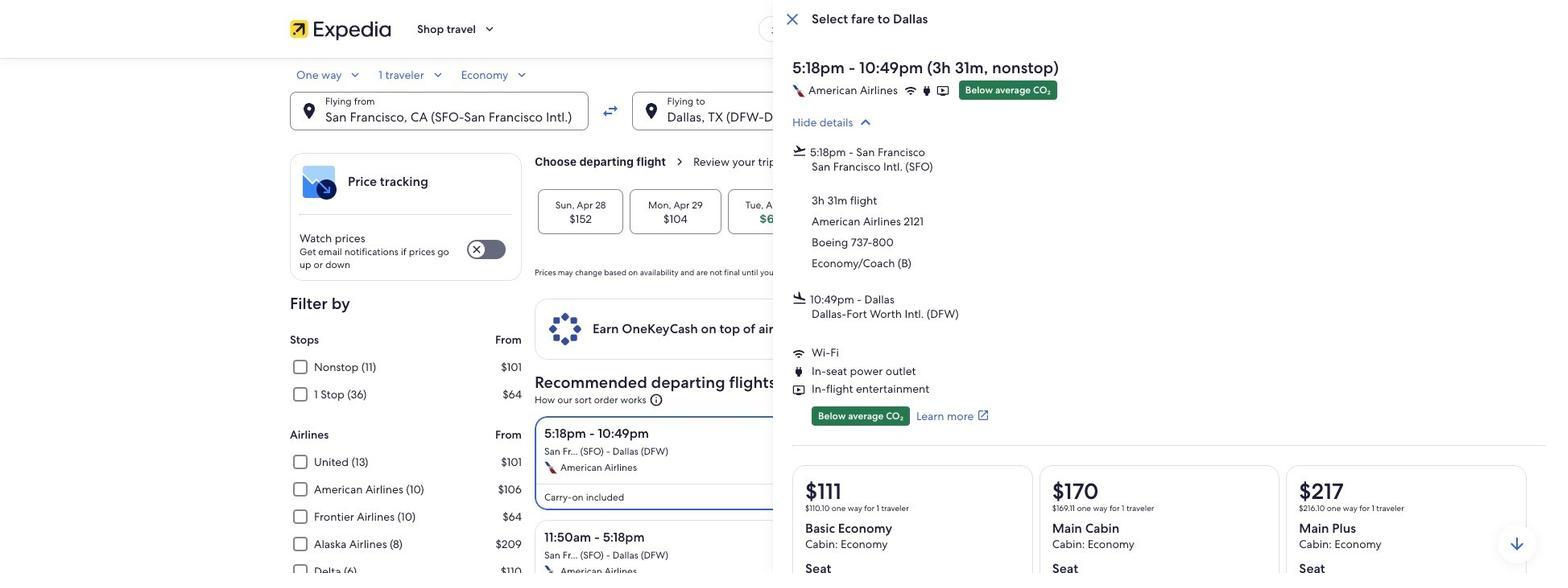 Task type: vqa. For each thing, say whether or not it's contained in the screenshot.
Cruises at the top right of page
no



Task type: locate. For each thing, give the bounding box(es) containing it.
0 horizontal spatial small image
[[348, 68, 363, 82]]

2 horizontal spatial small image
[[871, 22, 892, 36]]

expedia logo image
[[290, 18, 391, 40]]

leading image
[[1508, 535, 1527, 554]]

None search field
[[290, 68, 1256, 130]]

in-seat power outlet image
[[793, 366, 805, 379]]

list
[[535, 0, 1546, 573]]

small image
[[348, 68, 363, 82], [431, 68, 445, 82], [793, 143, 807, 158]]

step 1 of 2. choose departing flight. current page, choose departing flight element
[[535, 155, 693, 169]]

in-flight entertainment image
[[793, 384, 805, 397]]

active image
[[856, 113, 876, 132]]

0 vertical spatial small image
[[871, 22, 892, 36]]

2 vertical spatial small image
[[793, 291, 807, 305]]

xsmall image
[[904, 85, 917, 98], [920, 85, 933, 98], [937, 85, 949, 98], [977, 409, 990, 422]]

tab list
[[535, 189, 1256, 234]]

small image
[[871, 22, 892, 36], [515, 68, 529, 82], [793, 291, 807, 305]]

0 horizontal spatial small image
[[515, 68, 529, 82]]

download the app button image
[[769, 23, 782, 35]]



Task type: describe. For each thing, give the bounding box(es) containing it.
1 horizontal spatial small image
[[793, 291, 807, 305]]

trailing image
[[482, 22, 497, 36]]

2 horizontal spatial small image
[[793, 143, 807, 158]]

one key blue tier image
[[548, 312, 583, 347]]

1 horizontal spatial small image
[[431, 68, 445, 82]]

swap origin and destination image
[[601, 101, 620, 121]]

price tracking image
[[300, 163, 338, 201]]

close, go back image
[[783, 10, 802, 29]]

wifi image
[[793, 348, 805, 361]]

theme default image
[[650, 393, 664, 408]]

1 vertical spatial small image
[[515, 68, 529, 82]]



